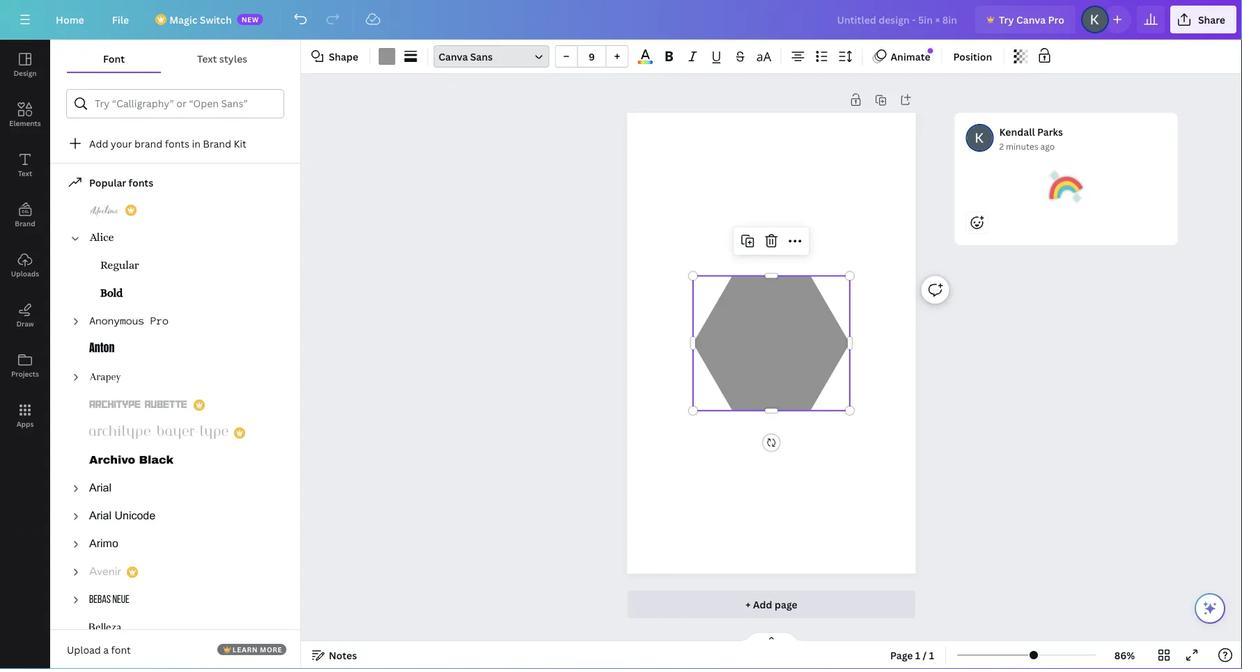 Task type: locate. For each thing, give the bounding box(es) containing it.
canva right try
[[1017, 13, 1046, 26]]

1 horizontal spatial brand
[[203, 137, 231, 150]]

add your brand fonts in brand kit
[[89, 137, 247, 150]]

share button
[[1171, 6, 1237, 33]]

arial image
[[89, 481, 112, 498]]

upload a font
[[67, 644, 131, 657]]

0 horizontal spatial text
[[18, 169, 32, 178]]

1 vertical spatial add
[[753, 598, 773, 612]]

1 vertical spatial text
[[18, 169, 32, 178]]

projects
[[11, 369, 39, 379]]

home
[[56, 13, 84, 26]]

1 horizontal spatial canva
[[1017, 13, 1046, 26]]

show pages image
[[739, 632, 805, 643]]

+ add page
[[746, 598, 798, 612]]

text
[[197, 52, 217, 65], [18, 169, 32, 178]]

– – number field
[[582, 50, 602, 63]]

apps
[[16, 420, 34, 429]]

brand right 'in'
[[203, 137, 231, 150]]

text inside "button"
[[18, 169, 32, 178]]

font
[[111, 644, 131, 657]]

text up brand button
[[18, 169, 32, 178]]

add right +
[[753, 598, 773, 612]]

switch
[[200, 13, 232, 26]]

1 horizontal spatial 1
[[930, 649, 935, 663]]

text left styles
[[197, 52, 217, 65]]

try canva pro
[[1000, 13, 1065, 26]]

1 vertical spatial fonts
[[129, 176, 153, 189]]

0 vertical spatial add
[[89, 137, 108, 150]]

0 horizontal spatial add
[[89, 137, 108, 150]]

0 horizontal spatial brand
[[15, 219, 35, 228]]

kendall parks 2 minutes ago
[[1000, 125, 1064, 152]]

brand button
[[0, 190, 50, 240]]

brand up uploads "button"
[[15, 219, 35, 228]]

notes button
[[307, 645, 363, 667]]

+ add page button
[[628, 591, 916, 619]]

/
[[923, 649, 927, 663]]

add
[[89, 137, 108, 150], [753, 598, 773, 612]]

side panel tab list
[[0, 40, 50, 441]]

0 vertical spatial fonts
[[165, 137, 190, 150]]

0 vertical spatial canva
[[1017, 13, 1046, 26]]

font
[[103, 52, 125, 65]]

1
[[916, 649, 921, 663], [930, 649, 935, 663]]

0 vertical spatial text
[[197, 52, 217, 65]]

styles
[[219, 52, 247, 65]]

try canva pro button
[[976, 6, 1076, 33]]

canva
[[1017, 13, 1046, 26], [439, 50, 468, 63]]

1 vertical spatial canva
[[439, 50, 468, 63]]

1 horizontal spatial add
[[753, 598, 773, 612]]

advetime image
[[89, 202, 120, 219]]

learn
[[233, 645, 258, 655]]

new image
[[928, 48, 934, 54]]

kendall
[[1000, 125, 1036, 138]]

1 1 from the left
[[916, 649, 921, 663]]

fonts right popular
[[129, 176, 153, 189]]

1 vertical spatial brand
[[15, 219, 35, 228]]

1 horizontal spatial fonts
[[165, 137, 190, 150]]

1 horizontal spatial text
[[197, 52, 217, 65]]

animate button
[[869, 45, 937, 68]]

text inside button
[[197, 52, 217, 65]]

alice image
[[89, 230, 114, 247]]

add left your
[[89, 137, 108, 150]]

0 horizontal spatial canva
[[439, 50, 468, 63]]

1 left /
[[916, 649, 921, 663]]

canva sans
[[439, 50, 493, 63]]

arimo image
[[89, 537, 118, 553]]

archivo black image
[[89, 453, 174, 470]]

fonts
[[165, 137, 190, 150], [129, 176, 153, 189]]

brand
[[203, 137, 231, 150], [15, 219, 35, 228]]

parks
[[1038, 125, 1064, 138]]

anton image
[[89, 342, 114, 358]]

1 right /
[[930, 649, 935, 663]]

#919191 image
[[379, 48, 396, 65], [379, 48, 396, 65]]

avenir image
[[89, 565, 121, 581]]

text for text
[[18, 169, 32, 178]]

popular fonts
[[89, 176, 153, 189]]

page
[[775, 598, 798, 612]]

canva left sans
[[439, 50, 468, 63]]

belleza image
[[89, 620, 121, 637]]

magic
[[170, 13, 198, 26]]

share
[[1199, 13, 1226, 26]]

0 horizontal spatial 1
[[916, 649, 921, 663]]

architype bayer-type image
[[89, 425, 229, 442]]

draw
[[16, 319, 34, 329]]

canva assistant image
[[1202, 601, 1219, 618]]

position
[[954, 50, 993, 63]]

group
[[555, 45, 629, 68]]

fonts left 'in'
[[165, 137, 190, 150]]

0 vertical spatial brand
[[203, 137, 231, 150]]



Task type: vqa. For each thing, say whether or not it's contained in the screenshot.
Avenir icon
yes



Task type: describe. For each thing, give the bounding box(es) containing it.
in
[[192, 137, 201, 150]]

minutes
[[1006, 140, 1039, 152]]

design
[[14, 68, 37, 78]]

0 horizontal spatial fonts
[[129, 176, 153, 189]]

animate
[[891, 50, 931, 63]]

try
[[1000, 13, 1015, 26]]

architype aubette image
[[89, 397, 188, 414]]

popular
[[89, 176, 126, 189]]

86% button
[[1103, 645, 1148, 667]]

draw button
[[0, 291, 50, 341]]

color range image
[[638, 61, 653, 64]]

magic switch
[[170, 13, 232, 26]]

new
[[242, 15, 259, 24]]

text styles button
[[161, 45, 284, 72]]

page 1 / 1
[[891, 649, 935, 663]]

your
[[111, 137, 132, 150]]

uploads button
[[0, 240, 50, 291]]

regular image
[[100, 258, 139, 275]]

shape
[[329, 50, 359, 63]]

expressing gratitude image
[[1050, 170, 1083, 204]]

canva sans button
[[434, 45, 550, 68]]

text styles
[[197, 52, 247, 65]]

+
[[746, 598, 751, 612]]

font button
[[67, 45, 161, 72]]

uploads
[[11, 269, 39, 278]]

anonymous pro image
[[89, 314, 169, 330]]

learn more button
[[217, 645, 286, 656]]

text for text styles
[[197, 52, 217, 65]]

upload
[[67, 644, 101, 657]]

pro
[[1049, 13, 1065, 26]]

brand inside button
[[15, 219, 35, 228]]

apps button
[[0, 391, 50, 441]]

home link
[[45, 6, 95, 33]]

shape button
[[307, 45, 364, 68]]

page
[[891, 649, 913, 663]]

sans
[[471, 50, 493, 63]]

text button
[[0, 140, 50, 190]]

position button
[[948, 45, 998, 68]]

more
[[260, 645, 283, 655]]

Design title text field
[[826, 6, 970, 33]]

ago
[[1041, 140, 1055, 152]]

86%
[[1115, 649, 1136, 663]]

bebas neue image
[[89, 592, 130, 609]]

2 1 from the left
[[930, 649, 935, 663]]

design button
[[0, 40, 50, 90]]

canva inside button
[[1017, 13, 1046, 26]]

canva inside popup button
[[439, 50, 468, 63]]

elements
[[9, 118, 41, 128]]

file
[[112, 13, 129, 26]]

kit
[[234, 137, 247, 150]]

arial unicode image
[[89, 509, 156, 526]]

brand
[[135, 137, 163, 150]]

bold image
[[100, 286, 124, 303]]

projects button
[[0, 341, 50, 391]]

Try "Calligraphy" or "Open Sans" search field
[[95, 91, 275, 117]]

add inside button
[[753, 598, 773, 612]]

arapey image
[[89, 369, 121, 386]]

notes
[[329, 649, 357, 663]]

kendall parks list
[[955, 113, 1184, 290]]

elements button
[[0, 90, 50, 140]]

learn more
[[233, 645, 283, 655]]

2
[[1000, 140, 1004, 152]]

file button
[[101, 6, 140, 33]]

a
[[103, 644, 109, 657]]

main menu bar
[[0, 0, 1243, 40]]



